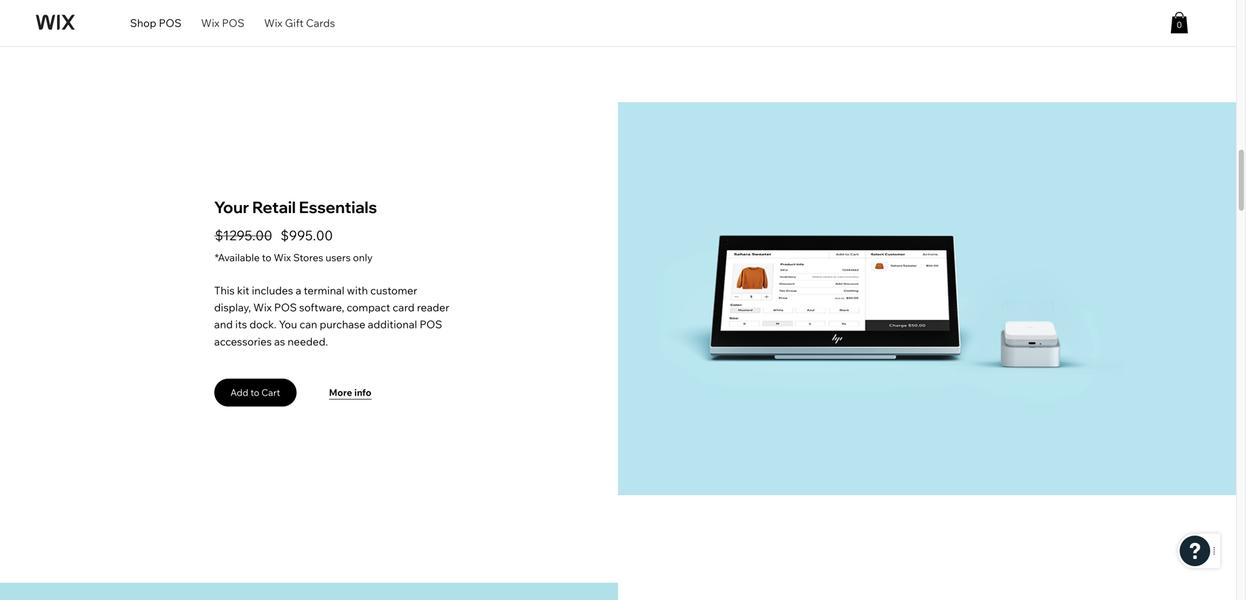Task type: vqa. For each thing, say whether or not it's contained in the screenshot.
site
no



Task type: describe. For each thing, give the bounding box(es) containing it.
to for wix
[[262, 251, 272, 264]]

can
[[300, 318, 317, 331]]

shop pos
[[130, 16, 181, 30]]

software,
[[299, 301, 344, 314]]

kit
[[237, 284, 249, 297]]

dock.
[[250, 318, 277, 331]]

with
[[347, 284, 368, 297]]

more
[[329, 387, 352, 398]]

wix gift cards
[[264, 16, 335, 30]]

essentials
[[299, 197, 377, 217]]

a
[[296, 284, 301, 297]]

pos up you at bottom
[[274, 301, 297, 314]]

wix inside this kit includes a terminal with customer display, wix pos software, compact card reader and its dock. you can purchase additional pos accessories as needed.
[[253, 301, 272, 314]]

*available
[[215, 251, 260, 264]]

its
[[235, 318, 247, 331]]

only
[[353, 251, 373, 264]]

purchase
[[320, 318, 366, 331]]

to for cart
[[251, 387, 259, 398]]

wix left stores
[[274, 251, 291, 264]]

*available to wix stores users only
[[215, 251, 373, 264]]

this kit includes a terminal with customer display, wix pos software, compact card reader and its dock. you can purchase additional pos accessories as needed.
[[214, 284, 450, 348]]

cart
[[262, 387, 280, 398]]

wix left gift
[[264, 16, 283, 30]]

compact
[[347, 301, 390, 314]]

mobile_pos.jpg image
[[0, 583, 618, 600]]

stores
[[293, 251, 323, 264]]

more info link
[[329, 382, 438, 405]]

more info
[[329, 387, 372, 398]]

0 button
[[1171, 12, 1189, 33]]



Task type: locate. For each thing, give the bounding box(es) containing it.
$1295.00
[[215, 227, 273, 244]]

reader
[[417, 301, 450, 314]]

to right add
[[251, 387, 259, 398]]

customer
[[370, 284, 418, 297]]

pos inside wix pos link
[[222, 16, 245, 30]]

includes
[[252, 284, 293, 297]]

to
[[262, 251, 272, 264], [251, 387, 259, 398]]

wix right shop pos
[[201, 16, 220, 30]]

shop pos link
[[120, 13, 191, 33]]

your retail essentials
[[214, 197, 380, 217]]

users
[[326, 251, 351, 264]]

wix pos
[[201, 16, 245, 30]]

shop
[[130, 16, 156, 30]]

pos
[[159, 16, 181, 30], [222, 16, 245, 30], [274, 301, 297, 314], [420, 318, 442, 331]]

to inside button
[[251, 387, 259, 398]]

wix
[[201, 16, 220, 30], [264, 16, 283, 30], [274, 251, 291, 264], [253, 301, 272, 314]]

$995.00
[[281, 227, 333, 244]]

pos right 'shop'
[[159, 16, 181, 30]]

additional
[[368, 318, 417, 331]]

retail
[[252, 197, 296, 217]]

as
[[274, 335, 285, 348]]

card
[[393, 301, 415, 314]]

and
[[214, 318, 233, 331]]

0 horizontal spatial to
[[251, 387, 259, 398]]

info
[[354, 387, 372, 398]]

gift
[[285, 16, 304, 30]]

your
[[214, 197, 249, 217]]

1 horizontal spatial to
[[262, 251, 272, 264]]

display,
[[214, 301, 251, 314]]

to right *available
[[262, 251, 272, 264]]

this
[[214, 284, 235, 297]]

card reader dock bundle image
[[0, 583, 618, 600]]

wix pos link
[[191, 13, 254, 33]]

pos down reader
[[420, 318, 442, 331]]

you
[[279, 318, 297, 331]]

pos left gift
[[222, 16, 245, 30]]

0 vertical spatial to
[[262, 251, 272, 264]]

add to cart button
[[214, 379, 297, 407]]

add
[[230, 387, 248, 398]]

1 vertical spatial to
[[251, 387, 259, 398]]

cards
[[306, 16, 335, 30]]

add to cart
[[230, 387, 280, 398]]

needed.
[[288, 335, 328, 348]]

terminal
[[304, 284, 345, 297]]

accessories
[[214, 335, 272, 348]]

wix up dock.
[[253, 301, 272, 314]]

wix's retail pos essentials kit, including wix retail pos tablet, wix pos software, card reader and dock. image
[[618, 102, 1237, 495]]

pos inside shop pos link
[[159, 16, 181, 30]]

wix gift cards link
[[254, 13, 345, 33]]



